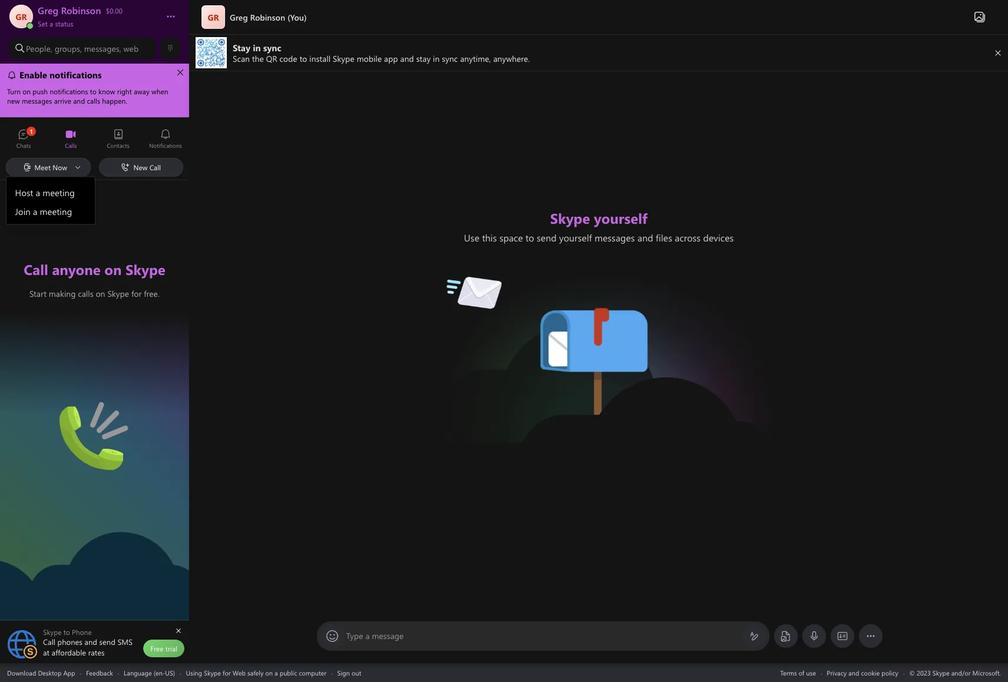 Task type: locate. For each thing, give the bounding box(es) containing it.
a for message
[[365, 630, 370, 642]]

1 horizontal spatial a
[[275, 668, 278, 677]]

download desktop app link
[[7, 668, 75, 677]]

sign out link
[[337, 668, 361, 677]]

a right set
[[49, 19, 53, 28]]

a inside button
[[49, 19, 53, 28]]

0 vertical spatial a
[[49, 19, 53, 28]]

desktop
[[38, 668, 62, 677]]

(en-
[[154, 668, 165, 677]]

2 vertical spatial a
[[275, 668, 278, 677]]

download desktop app
[[7, 668, 75, 677]]

type a message
[[346, 630, 404, 642]]

cookie
[[861, 668, 880, 677]]

policy
[[882, 668, 899, 677]]

a right type
[[365, 630, 370, 642]]

skype
[[204, 668, 221, 677]]

people, groups, messages, web button
[[9, 38, 156, 59]]

web
[[123, 43, 139, 54]]

using skype for web safely on a public computer
[[186, 668, 327, 677]]

app
[[63, 668, 75, 677]]

terms
[[780, 668, 797, 677]]

set a status button
[[38, 16, 154, 28]]

terms of use link
[[780, 668, 816, 677]]

menu
[[7, 180, 95, 224]]

message
[[372, 630, 404, 642]]

public
[[280, 668, 297, 677]]

safely
[[247, 668, 264, 677]]

0 horizontal spatial a
[[49, 19, 53, 28]]

a
[[49, 19, 53, 28], [365, 630, 370, 642], [275, 668, 278, 677]]

2 horizontal spatial a
[[365, 630, 370, 642]]

1 vertical spatial a
[[365, 630, 370, 642]]

download
[[7, 668, 36, 677]]

a right on
[[275, 668, 278, 677]]

tab list
[[0, 124, 189, 156]]



Task type: describe. For each thing, give the bounding box(es) containing it.
feedback link
[[86, 668, 113, 677]]

and
[[849, 668, 859, 677]]

people,
[[26, 43, 52, 54]]

feedback
[[86, 668, 113, 677]]

on
[[265, 668, 273, 677]]

set a status
[[38, 19, 73, 28]]

Type a message text field
[[347, 630, 740, 643]]

sign out
[[337, 668, 361, 677]]

us)
[[165, 668, 175, 677]]

a for status
[[49, 19, 53, 28]]

web
[[233, 668, 246, 677]]

type
[[346, 630, 363, 642]]

terms of use
[[780, 668, 816, 677]]

groups,
[[55, 43, 82, 54]]

language
[[124, 668, 152, 677]]

canyoutalk
[[59, 399, 104, 412]]

using
[[186, 668, 202, 677]]

privacy and cookie policy
[[827, 668, 899, 677]]

privacy and cookie policy link
[[827, 668, 899, 677]]

out
[[352, 668, 361, 677]]

for
[[223, 668, 231, 677]]

of
[[799, 668, 804, 677]]

sign
[[337, 668, 350, 677]]

use
[[806, 668, 816, 677]]

using skype for web safely on a public computer link
[[186, 668, 327, 677]]

set
[[38, 19, 48, 28]]

language (en-us)
[[124, 668, 175, 677]]

computer
[[299, 668, 327, 677]]

messages,
[[84, 43, 121, 54]]

people, groups, messages, web
[[26, 43, 139, 54]]

privacy
[[827, 668, 847, 677]]

status
[[55, 19, 73, 28]]

language (en-us) link
[[124, 668, 175, 677]]



Task type: vqa. For each thing, say whether or not it's contained in the screenshot.
vegan
no



